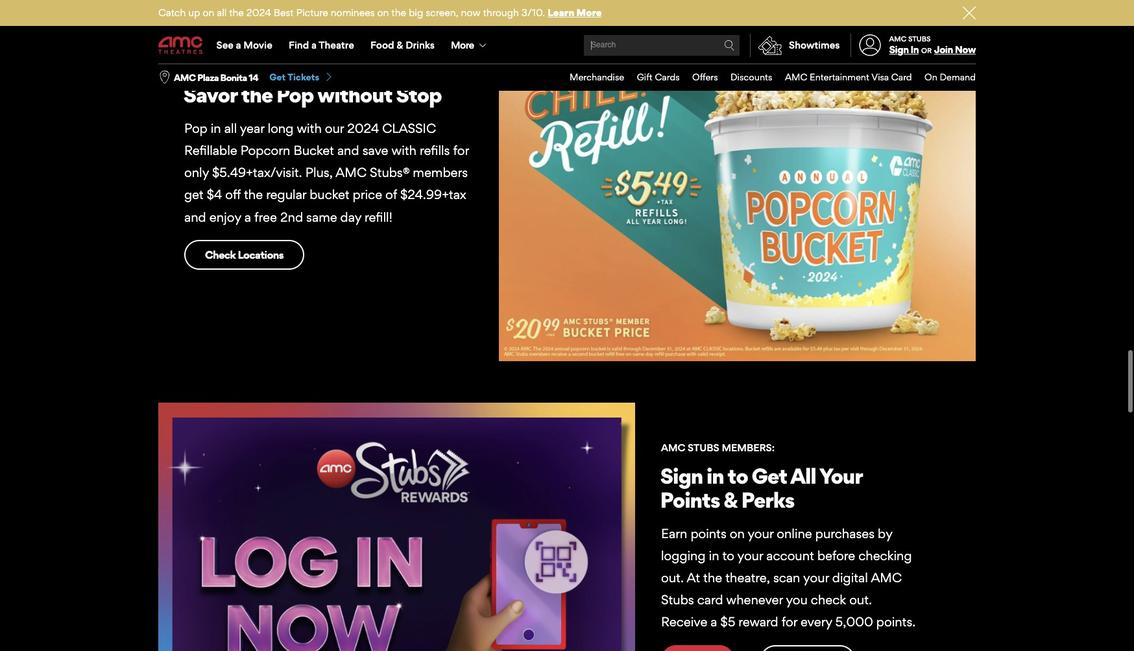 Task type: describe. For each thing, give the bounding box(es) containing it.
annual bucket 2024 image
[[499, 21, 976, 362]]

best
[[274, 6, 294, 19]]

showtimes image
[[751, 34, 789, 57]]

the inside the earn points on your online purchases by logging in to your account before checking out. at the theatre, scan your digital amc stubs card whenever you check out. receive a $5 reward for every 5,000 points.
[[704, 571, 723, 586]]

members
[[413, 165, 468, 181]]

$24.99+tax
[[400, 187, 467, 203]]

food & drinks link
[[362, 27, 443, 64]]

checking
[[859, 548, 912, 564]]

offers link
[[680, 64, 718, 91]]

amc stubs sign in or join now
[[890, 34, 976, 56]]

merchandise
[[570, 71, 625, 83]]

a inside 'link'
[[236, 39, 241, 51]]

gift cards link
[[625, 64, 680, 91]]

catch up on all the 2024 best picture nominees on the big screen, now through 3/10. learn more
[[158, 6, 602, 19]]

showtimes link
[[750, 34, 840, 57]]

plaza
[[197, 72, 219, 83]]

amc for amc entertainment visa card
[[785, 71, 808, 83]]

see
[[217, 39, 234, 51]]

14
[[249, 72, 259, 83]]

save
[[363, 143, 389, 158]]

to inside the earn points on your online purchases by logging in to your account before checking out. at the theatre, scan your digital amc stubs card whenever you check out. receive a $5 reward for every 5,000 points.
[[723, 548, 735, 564]]

on for earn
[[730, 526, 745, 542]]

you
[[786, 593, 808, 608]]

purchases
[[816, 526, 875, 542]]

food & drinks
[[371, 39, 435, 51]]

2024 inside the pop in all year long with our 2024 classic refillable popcorn bucket and save with refills for only $5.49+tax/visit. plus, amc stubs® members get $4 off the regular bucket price of $24.99+tax and enjoy a free 2nd same day refill!
[[347, 121, 379, 136]]

for inside the earn points on your online purchases by logging in to your account before checking out. at the theatre, scan your digital amc stubs card whenever you check out. receive a $5 reward for every 5,000 points.
[[782, 615, 798, 631]]

find a theatre
[[289, 39, 354, 51]]

big
[[409, 6, 423, 19]]

get tickets link
[[270, 71, 334, 84]]

stubs inside amc stubs sign in or join now
[[909, 34, 931, 43]]

see a movie link
[[208, 27, 281, 64]]

check
[[811, 593, 847, 608]]

only
[[184, 165, 209, 181]]

amc for amc stubs members:
[[661, 442, 686, 454]]

sign in button
[[890, 44, 919, 56]]

gift
[[637, 71, 653, 83]]

user profile image
[[852, 35, 889, 56]]

in for sign
[[707, 463, 724, 489]]

free
[[255, 209, 277, 225]]

in inside the earn points on your online purchases by logging in to your account before checking out. at the theatre, scan your digital amc stubs card whenever you check out. receive a $5 reward for every 5,000 points.
[[709, 548, 720, 564]]

stop
[[396, 82, 442, 108]]

refills
[[420, 143, 450, 158]]

2 vertical spatial your
[[804, 571, 829, 586]]

to inside sign in to get all your points & perks
[[728, 463, 748, 489]]

5,000
[[836, 615, 874, 631]]

your
[[819, 463, 863, 489]]

card
[[892, 71, 912, 83]]

now
[[955, 44, 976, 56]]

tickets
[[288, 71, 320, 83]]

get tickets
[[270, 71, 320, 83]]

submit search icon image
[[724, 40, 735, 51]]

a right find
[[312, 39, 317, 51]]

long
[[268, 121, 294, 136]]

savor the pop without stop
[[183, 82, 442, 108]]

see a movie
[[217, 39, 273, 51]]

0 vertical spatial with
[[297, 121, 322, 136]]

offers
[[693, 71, 718, 83]]

drinks
[[406, 39, 435, 51]]

popcorn
[[241, 143, 290, 158]]

discounts
[[731, 71, 773, 83]]

$5
[[721, 615, 736, 631]]

sign in to get all your points & perks
[[661, 463, 863, 514]]

earn
[[661, 526, 688, 542]]

find
[[289, 39, 309, 51]]

check
[[205, 248, 236, 261]]

amc inside the pop in all year long with our 2024 classic refillable popcorn bucket and save with refills for only $5.49+tax/visit. plus, amc stubs® members get $4 off the regular bucket price of $24.99+tax and enjoy a free 2nd same day refill!
[[336, 165, 367, 181]]

amc plaza bonita 14
[[174, 72, 259, 83]]

pop in all year long with our 2024 classic refillable popcorn bucket and save with refills for only $5.49+tax/visit. plus, amc stubs® members get $4 off the regular bucket price of $24.99+tax and enjoy a free 2nd same day refill!
[[184, 121, 469, 225]]

at
[[687, 571, 700, 586]]

amc entertainment visa card
[[785, 71, 912, 83]]

card
[[698, 593, 724, 608]]

0 vertical spatial your
[[748, 526, 774, 542]]

scan awareness image
[[158, 403, 636, 652]]

join
[[935, 44, 954, 56]]

by
[[878, 526, 893, 542]]

or
[[922, 46, 932, 55]]

get
[[184, 187, 204, 203]]

the up the year
[[241, 82, 273, 108]]

without
[[318, 82, 392, 108]]

stubs inside the earn points on your online purchases by logging in to your account before checking out. at the theatre, scan your digital amc stubs card whenever you check out. receive a $5 reward for every 5,000 points.
[[661, 593, 694, 608]]

on demand
[[925, 71, 976, 83]]

off
[[225, 187, 241, 203]]

find a theatre link
[[281, 27, 362, 64]]

reward
[[739, 615, 779, 631]]

up
[[188, 6, 200, 19]]

theatre,
[[726, 571, 771, 586]]

join now button
[[935, 44, 976, 56]]

0 vertical spatial all
[[217, 6, 227, 19]]

all
[[791, 463, 816, 489]]

movie
[[244, 39, 273, 51]]

a inside the earn points on your online purchases by logging in to your account before checking out. at the theatre, scan your digital amc stubs card whenever you check out. receive a $5 reward for every 5,000 points.
[[711, 615, 718, 631]]

whenever
[[727, 593, 783, 608]]

the up see a movie
[[229, 6, 244, 19]]

sign in or join amc stubs element
[[851, 27, 976, 64]]

earn points on your online purchases by logging in to your account before checking out. at the theatre, scan your digital amc stubs card whenever you check out. receive a $5 reward for every 5,000 points.
[[661, 526, 916, 631]]

on demand link
[[912, 64, 976, 91]]

1 horizontal spatial more
[[577, 6, 602, 19]]

bonita
[[220, 72, 247, 83]]

points
[[661, 488, 720, 514]]

1 horizontal spatial with
[[392, 143, 417, 158]]

amc stubs members:
[[661, 442, 775, 454]]



Task type: vqa. For each thing, say whether or not it's contained in the screenshot.
Film in the Private Theatre Rentals AMC Artisan Films Thrills & Chills Fan Faves International Films Film Festivals Special Events Fathom Events The Metropolitan Opera Sensory Friendly Films Groups & Events
no



Task type: locate. For each thing, give the bounding box(es) containing it.
cards
[[655, 71, 680, 83]]

& right food on the left
[[397, 39, 403, 51]]

out. up 5,000
[[850, 593, 873, 608]]

0 vertical spatial and
[[337, 143, 359, 158]]

0 vertical spatial pop
[[277, 82, 314, 108]]

1 horizontal spatial &
[[724, 488, 738, 514]]

amc plaza bonita 14 button
[[174, 71, 259, 84]]

1 vertical spatial to
[[723, 548, 735, 564]]

1 vertical spatial get
[[752, 463, 787, 489]]

0 horizontal spatial more
[[451, 39, 474, 51]]

get left all
[[752, 463, 787, 489]]

0 vertical spatial 2024
[[247, 6, 271, 19]]

1 horizontal spatial 2024
[[347, 121, 379, 136]]

0 horizontal spatial &
[[397, 39, 403, 51]]

0 horizontal spatial for
[[453, 143, 469, 158]]

plus,
[[306, 165, 333, 181]]

0 vertical spatial for
[[453, 143, 469, 158]]

a
[[236, 39, 241, 51], [312, 39, 317, 51], [245, 209, 251, 225], [711, 615, 718, 631]]

in down points
[[709, 548, 720, 564]]

points
[[691, 526, 727, 542]]

more down now
[[451, 39, 474, 51]]

0 vertical spatial get
[[270, 71, 286, 83]]

0 vertical spatial out.
[[661, 571, 684, 586]]

stubs
[[688, 442, 720, 454]]

the inside the pop in all year long with our 2024 classic refillable popcorn bucket and save with refills for only $5.49+tax/visit. plus, amc stubs® members get $4 off the regular bucket price of $24.99+tax and enjoy a free 2nd same day refill!
[[244, 187, 263, 203]]

amc for amc stubs sign in or join now
[[890, 34, 907, 43]]

menu down learn
[[158, 27, 976, 64]]

get right the '14'
[[270, 71, 286, 83]]

0 horizontal spatial stubs
[[661, 593, 694, 608]]

year
[[240, 121, 265, 136]]

out.
[[661, 571, 684, 586], [850, 593, 873, 608]]

and down get
[[184, 209, 206, 225]]

enjoy
[[210, 209, 241, 225]]

0 vertical spatial in
[[211, 121, 221, 136]]

2 vertical spatial in
[[709, 548, 720, 564]]

on for catch
[[203, 6, 214, 19]]

all left the year
[[224, 121, 237, 136]]

in for pop
[[211, 121, 221, 136]]

showtimes
[[789, 39, 840, 51]]

for inside the pop in all year long with our 2024 classic refillable popcorn bucket and save with refills for only $5.49+tax/visit. plus, amc stubs® members get $4 off the regular bucket price of $24.99+tax and enjoy a free 2nd same day refill!
[[453, 143, 469, 158]]

stubs
[[909, 34, 931, 43], [661, 593, 694, 608]]

amc logo image
[[158, 37, 204, 54], [158, 37, 204, 54]]

pop
[[277, 82, 314, 108], [184, 121, 208, 136]]

a right see
[[236, 39, 241, 51]]

your
[[748, 526, 774, 542], [738, 548, 764, 564], [804, 571, 829, 586]]

1 vertical spatial 2024
[[347, 121, 379, 136]]

0 horizontal spatial get
[[270, 71, 286, 83]]

for right refills
[[453, 143, 469, 158]]

1 vertical spatial sign
[[661, 463, 703, 489]]

a left free
[[245, 209, 251, 225]]

& left perks on the right bottom
[[724, 488, 738, 514]]

out. left at
[[661, 571, 684, 586]]

amc
[[890, 34, 907, 43], [785, 71, 808, 83], [174, 72, 196, 83], [336, 165, 367, 181], [661, 442, 686, 454], [871, 571, 902, 586]]

the right at
[[704, 571, 723, 586]]

refill!
[[365, 209, 393, 225]]

0 vertical spatial sign
[[890, 44, 909, 56]]

3/10.
[[522, 6, 545, 19]]

2024
[[247, 6, 271, 19], [347, 121, 379, 136]]

1 vertical spatial for
[[782, 615, 798, 631]]

online
[[777, 526, 813, 542]]

pop inside the pop in all year long with our 2024 classic refillable popcorn bucket and save with refills for only $5.49+tax/visit. plus, amc stubs® members get $4 off the regular bucket price of $24.99+tax and enjoy a free 2nd same day refill!
[[184, 121, 208, 136]]

1 horizontal spatial pop
[[277, 82, 314, 108]]

locations
[[238, 248, 284, 261]]

sign down stubs
[[661, 463, 703, 489]]

cookie consent banner dialog
[[0, 617, 1135, 652]]

in inside sign in to get all your points & perks
[[707, 463, 724, 489]]

amc up price
[[336, 165, 367, 181]]

savor
[[183, 82, 237, 108]]

amc left stubs
[[661, 442, 686, 454]]

all right up
[[217, 6, 227, 19]]

learn
[[548, 6, 575, 19]]

1 vertical spatial stubs
[[661, 593, 694, 608]]

your up theatre,
[[738, 548, 764, 564]]

on
[[203, 6, 214, 19], [377, 6, 389, 19], [730, 526, 745, 542]]

with down classic
[[392, 143, 417, 158]]

2 horizontal spatial on
[[730, 526, 745, 542]]

1 horizontal spatial on
[[377, 6, 389, 19]]

stubs up in
[[909, 34, 931, 43]]

sign inside sign in to get all your points & perks
[[661, 463, 703, 489]]

pop up refillable
[[184, 121, 208, 136]]

our
[[325, 121, 344, 136]]

0 vertical spatial stubs
[[909, 34, 931, 43]]

more right learn
[[577, 6, 602, 19]]

sign left in
[[890, 44, 909, 56]]

on right points
[[730, 526, 745, 542]]

2nd
[[280, 209, 303, 225]]

on right nominees at top
[[377, 6, 389, 19]]

more button
[[443, 27, 497, 64]]

on right up
[[203, 6, 214, 19]]

members:
[[722, 442, 775, 454]]

0 vertical spatial to
[[728, 463, 748, 489]]

1 horizontal spatial stubs
[[909, 34, 931, 43]]

with up 'bucket' at top
[[297, 121, 322, 136]]

amc down checking
[[871, 571, 902, 586]]

1 vertical spatial with
[[392, 143, 417, 158]]

1 vertical spatial your
[[738, 548, 764, 564]]

price
[[353, 187, 382, 203]]

1 horizontal spatial out.
[[850, 593, 873, 608]]

more
[[577, 6, 602, 19], [451, 39, 474, 51]]

& inside sign in to get all your points & perks
[[724, 488, 738, 514]]

menu containing more
[[158, 27, 976, 64]]

0 vertical spatial more
[[577, 6, 602, 19]]

1 vertical spatial menu
[[557, 64, 976, 91]]

digital
[[833, 571, 868, 586]]

to
[[728, 463, 748, 489], [723, 548, 735, 564]]

a left $5
[[711, 615, 718, 631]]

bucket
[[310, 187, 350, 203]]

pop up long at the left
[[277, 82, 314, 108]]

1 vertical spatial all
[[224, 121, 237, 136]]

with
[[297, 121, 322, 136], [392, 143, 417, 158]]

your up 'check'
[[804, 571, 829, 586]]

1 horizontal spatial sign
[[890, 44, 909, 56]]

check locations link
[[184, 240, 304, 270]]

and down our
[[337, 143, 359, 158]]

every
[[801, 615, 833, 631]]

classic
[[382, 121, 436, 136]]

perks
[[742, 488, 795, 514]]

&
[[397, 39, 403, 51], [724, 488, 738, 514]]

in
[[911, 44, 919, 56]]

1 horizontal spatial and
[[337, 143, 359, 158]]

amc inside amc stubs sign in or join now
[[890, 34, 907, 43]]

account
[[767, 548, 815, 564]]

sign inside amc stubs sign in or join now
[[890, 44, 909, 56]]

1 vertical spatial out.
[[850, 593, 873, 608]]

stubs®
[[370, 165, 410, 181]]

check locations
[[205, 248, 284, 261]]

1 horizontal spatial for
[[782, 615, 798, 631]]

1 vertical spatial &
[[724, 488, 738, 514]]

in
[[211, 121, 221, 136], [707, 463, 724, 489], [709, 548, 720, 564]]

1 vertical spatial and
[[184, 209, 206, 225]]

theatre
[[319, 39, 354, 51]]

in inside the pop in all year long with our 2024 classic refillable popcorn bucket and save with refills for only $5.49+tax/visit. plus, amc stubs® members get $4 off the regular bucket price of $24.99+tax and enjoy a free 2nd same day refill!
[[211, 121, 221, 136]]

1 horizontal spatial get
[[752, 463, 787, 489]]

a inside the pop in all year long with our 2024 classic refillable popcorn bucket and save with refills for only $5.49+tax/visit. plus, amc stubs® members get $4 off the regular bucket price of $24.99+tax and enjoy a free 2nd same day refill!
[[245, 209, 251, 225]]

catch
[[158, 6, 186, 19]]

menu down showtimes image
[[557, 64, 976, 91]]

0 horizontal spatial and
[[184, 209, 206, 225]]

amc down showtimes link
[[785, 71, 808, 83]]

the left big
[[392, 6, 406, 19]]

all inside the pop in all year long with our 2024 classic refillable popcorn bucket and save with refills for only $5.49+tax/visit. plus, amc stubs® members get $4 off the regular bucket price of $24.99+tax and enjoy a free 2nd same day refill!
[[224, 121, 237, 136]]

1 vertical spatial pop
[[184, 121, 208, 136]]

0 horizontal spatial with
[[297, 121, 322, 136]]

receive
[[661, 615, 708, 631]]

amc up sign in button
[[890, 34, 907, 43]]

of
[[386, 187, 397, 203]]

entertainment
[[810, 71, 870, 83]]

learn more link
[[548, 6, 602, 19]]

1 vertical spatial more
[[451, 39, 474, 51]]

picture
[[296, 6, 328, 19]]

for
[[453, 143, 469, 158], [782, 615, 798, 631]]

amc entertainment visa card link
[[773, 64, 912, 91]]

menu containing merchandise
[[557, 64, 976, 91]]

now
[[461, 6, 481, 19]]

sign
[[890, 44, 909, 56], [661, 463, 703, 489]]

your left online
[[748, 526, 774, 542]]

amc for amc plaza bonita 14
[[174, 72, 196, 83]]

stubs up receive
[[661, 593, 694, 608]]

0 vertical spatial menu
[[158, 27, 976, 64]]

the right off
[[244, 187, 263, 203]]

for down you
[[782, 615, 798, 631]]

to up theatre,
[[723, 548, 735, 564]]

amc inside the earn points on your online purchases by logging in to your account before checking out. at the theatre, scan your digital amc stubs card whenever you check out. receive a $5 reward for every 5,000 points.
[[871, 571, 902, 586]]

2024 left best
[[247, 6, 271, 19]]

in up refillable
[[211, 121, 221, 136]]

0 vertical spatial &
[[397, 39, 403, 51]]

on inside the earn points on your online purchases by logging in to your account before checking out. at the theatre, scan your digital amc stubs card whenever you check out. receive a $5 reward for every 5,000 points.
[[730, 526, 745, 542]]

2024 up "save"
[[347, 121, 379, 136]]

more inside button
[[451, 39, 474, 51]]

$4
[[207, 187, 222, 203]]

bucket
[[294, 143, 334, 158]]

regular
[[266, 187, 307, 203]]

visa
[[872, 71, 889, 83]]

in down "amc stubs members:"
[[707, 463, 724, 489]]

discounts link
[[718, 64, 773, 91]]

1 vertical spatial in
[[707, 463, 724, 489]]

to down members:
[[728, 463, 748, 489]]

amc left plaza
[[174, 72, 196, 83]]

before
[[818, 548, 856, 564]]

0 horizontal spatial sign
[[661, 463, 703, 489]]

0 horizontal spatial pop
[[184, 121, 208, 136]]

search the AMC website text field
[[589, 41, 724, 50]]

0 horizontal spatial on
[[203, 6, 214, 19]]

0 horizontal spatial out.
[[661, 571, 684, 586]]

menu
[[158, 27, 976, 64], [557, 64, 976, 91]]

amc inside button
[[174, 72, 196, 83]]

get inside sign in to get all your points & perks
[[752, 463, 787, 489]]

0 horizontal spatial 2024
[[247, 6, 271, 19]]

same
[[306, 209, 337, 225]]



